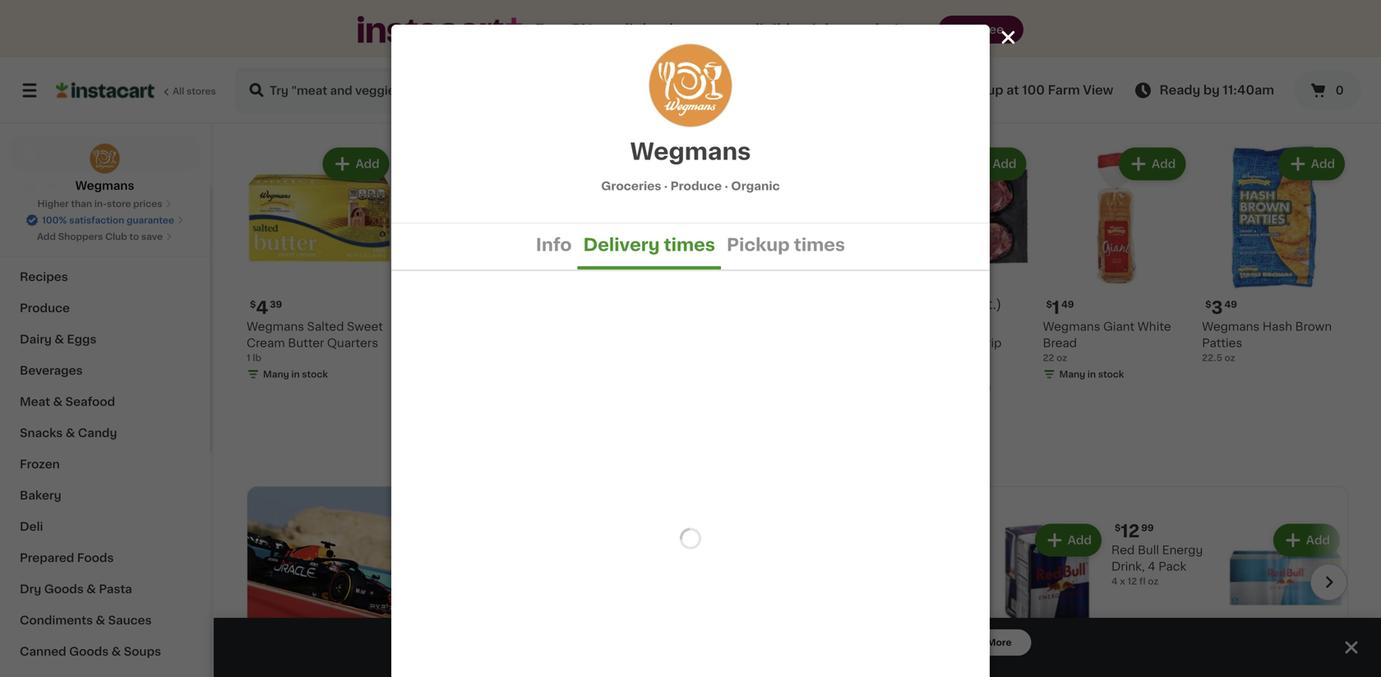 Task type: vqa. For each thing, say whether or not it's contained in the screenshot.
middle stock
yes



Task type: describe. For each thing, give the bounding box(es) containing it.
22
[[1043, 354, 1055, 363]]

patties
[[1202, 338, 1243, 349]]

$ for 3
[[1206, 300, 1212, 309]]

prepared foods
[[20, 553, 114, 564]]

add link
[[1229, 521, 1382, 636]]

4 inside the "product" group
[[256, 299, 268, 317]]

$ for 1
[[1046, 300, 1053, 309]]

prepared
[[20, 553, 74, 564]]

wegmans hash brown patties 22.5 oz
[[1202, 321, 1332, 363]]

eggs
[[67, 334, 97, 345]]

foods
[[77, 553, 114, 564]]

higher
[[37, 199, 69, 208]]

times for delivery times
[[664, 236, 715, 254]]

product group containing 1
[[1043, 145, 1189, 384]]

oz for patties
[[1225, 354, 1236, 363]]

lists
[[46, 213, 74, 224]]

product group containing 3
[[1202, 145, 1349, 365]]

sweet
[[347, 321, 383, 333]]

ready by 11:40am link
[[1134, 81, 1275, 100]]

deli link
[[10, 511, 200, 543]]

beverages link
[[10, 355, 200, 386]]

/pkg (est.)
[[934, 298, 1002, 311]]

higher than in-store prices link
[[37, 197, 172, 211]]

info
[[536, 236, 572, 254]]

canned goods & soups link
[[10, 636, 200, 668]]

wegmans for cream
[[247, 321, 304, 333]]

wegmans for portion
[[884, 321, 941, 333]]

& for dairy
[[55, 334, 64, 345]]

buy
[[46, 180, 69, 192]]

& for meat
[[53, 396, 63, 408]]

bakery link
[[10, 480, 200, 511]]

stock for 1
[[1099, 370, 1124, 379]]

beverages
[[20, 365, 83, 377]]

about for about 0.42 lb each
[[884, 21, 911, 30]]

higher than in-store prices
[[37, 199, 162, 208]]

1 · from the left
[[664, 181, 668, 192]]

save
[[141, 232, 163, 241]]

recipes
[[20, 271, 68, 283]]

product group containing /pkg (est.)
[[884, 145, 1030, 394]]

in-
[[94, 199, 107, 208]]

white
[[1138, 321, 1172, 333]]

produce link
[[10, 293, 200, 324]]

wegmans logo image inside wegmans link
[[89, 143, 120, 174]]

0 vertical spatial produce
[[671, 181, 722, 192]]

wegmans up higher than in-store prices "link"
[[75, 180, 134, 192]]

portion
[[930, 338, 972, 349]]

credit
[[597, 23, 639, 37]]

fl
[[1140, 577, 1146, 586]]

add shoppers club to save
[[37, 232, 163, 241]]

buy it again link
[[10, 169, 200, 202]]

back
[[643, 23, 678, 37]]

dry
[[20, 584, 41, 595]]

wegmans giant white bread 22 oz
[[1043, 321, 1172, 363]]

many in stock inside button
[[422, 25, 487, 34]]

red bull energy drinks image
[[600, 521, 630, 550]]

at
[[1007, 84, 1019, 96]]

treatment tracker modal dialog
[[214, 618, 1382, 678]]

wegmans choice perfect portion strip steak
[[884, 321, 1002, 365]]

deli
[[20, 521, 43, 533]]

to
[[129, 232, 139, 241]]

oz for bread
[[1057, 354, 1068, 363]]

wegmans salted sweet cream butter quarters 1 lb
[[247, 321, 383, 363]]

/pkg
[[934, 298, 963, 311]]

many in stock for 4
[[263, 370, 328, 379]]

all
[[173, 87, 184, 96]]

0.67
[[914, 383, 933, 392]]

product group containing 4
[[247, 145, 393, 384]]

1 inside wegmans salted sweet cream butter quarters 1 lb
[[247, 354, 251, 363]]

again
[[83, 180, 116, 192]]

all stores
[[173, 87, 216, 96]]

frozen link
[[10, 449, 200, 480]]

many for 1
[[1060, 370, 1086, 379]]

ready
[[1160, 84, 1201, 96]]

pasta
[[99, 584, 132, 595]]

about 0.82 lb each button
[[565, 0, 711, 52]]

on
[[681, 23, 700, 37]]

0.42
[[914, 21, 934, 30]]

soli organic baby spinach 4 oz
[[725, 0, 827, 34]]

many in stock button
[[406, 0, 552, 39]]

(est.)
[[967, 298, 1002, 311]]

pickup times tab
[[721, 224, 851, 270]]

about 0.42 lb each
[[884, 21, 969, 30]]

4 down bull
[[1148, 561, 1156, 573]]

about for about 0.82 lb each
[[565, 21, 593, 30]]

1 vertical spatial produce
[[20, 303, 70, 314]]

about 0.42 lb each button
[[884, 0, 1030, 52]]

in for 1
[[1088, 370, 1096, 379]]

0 vertical spatial wegmans logo image
[[650, 44, 732, 127]]

lists link
[[10, 202, 200, 235]]

many inside button
[[422, 25, 448, 34]]

12 inside red bull energy drink, 4 pack 4 x 12 fl oz
[[1128, 577, 1137, 586]]

baby
[[797, 0, 827, 4]]

goods for canned
[[69, 646, 109, 658]]

meat & seafood
[[20, 396, 115, 408]]

& left soups
[[111, 646, 121, 658]]

product group containing add
[[565, 145, 711, 368]]

add shoppers club to save link
[[37, 230, 173, 243]]

energy
[[1162, 545, 1203, 556]]

bread
[[1043, 338, 1077, 349]]

many in stock for 1
[[1060, 370, 1124, 379]]

ready by 11:40am
[[1160, 84, 1275, 96]]

times for pickup times
[[794, 236, 845, 254]]

pickup at 100 farm view
[[960, 84, 1114, 96]]

oz inside red bull energy drink, 4 pack 4 x 12 fl oz
[[1148, 577, 1159, 586]]

choice
[[944, 321, 986, 333]]

bull
[[1138, 545, 1160, 556]]

condiments & sauces link
[[10, 605, 200, 636]]

0 vertical spatial 12
[[1121, 523, 1140, 540]]

$ 4 39
[[250, 299, 282, 317]]

seafood
[[65, 396, 115, 408]]

pickup for pickup at 100 farm view
[[960, 84, 1004, 96]]

39
[[270, 300, 282, 309]]

item carousel region
[[247, 85, 1349, 473]]

frozen
[[20, 459, 60, 470]]

& left pasta
[[86, 584, 96, 595]]

lb for about 0.82 lb each
[[618, 21, 626, 30]]

brown
[[1296, 321, 1332, 333]]

view
[[1083, 84, 1114, 96]]

meat & seafood link
[[10, 386, 200, 418]]

groceries · produce · organic
[[601, 181, 780, 192]]

& for condiments
[[96, 615, 105, 627]]

100
[[1022, 84, 1045, 96]]

about 0.82 lb each
[[565, 21, 651, 30]]

earn
[[535, 23, 568, 37]]

1 horizontal spatial 1
[[1053, 299, 1060, 317]]



Task type: locate. For each thing, give the bounding box(es) containing it.
pickup at 100 farm view button
[[934, 67, 1114, 113]]

wegmans for bread
[[1043, 321, 1101, 333]]

$ up bread
[[1046, 300, 1053, 309]]

about left 0.67
[[884, 383, 911, 392]]

salted
[[307, 321, 344, 333]]

100%
[[42, 216, 67, 225]]

2 horizontal spatial stock
[[1099, 370, 1124, 379]]

pickup
[[803, 23, 852, 37]]

0 horizontal spatial produce
[[20, 303, 70, 314]]

delivery
[[583, 236, 660, 254]]

dairy & eggs link
[[10, 324, 200, 355]]

eligible
[[747, 23, 799, 37]]

3 product group from the left
[[884, 145, 1030, 394]]

produce right groceries
[[671, 181, 722, 192]]

4 left 39
[[256, 299, 268, 317]]

lb for about 0.67 lb / package
[[936, 383, 944, 392]]

0 horizontal spatial many
[[263, 370, 289, 379]]

many for 4
[[263, 370, 289, 379]]

22.5
[[1202, 354, 1223, 363]]

$ inside $ 4 39
[[250, 300, 256, 309]]

package
[[952, 383, 991, 392]]

$ inside $ 12 99
[[1115, 524, 1121, 533]]

add
[[356, 158, 380, 170], [674, 158, 698, 170], [993, 158, 1017, 170], [1152, 158, 1176, 170], [1311, 158, 1335, 170], [37, 232, 56, 241], [1068, 535, 1092, 546], [1307, 535, 1331, 546]]

lb right "0.82"
[[618, 21, 626, 30]]

$ 3 49
[[1206, 299, 1238, 317]]

$ for 12
[[1115, 524, 1121, 533]]

wegmans up perfect
[[884, 321, 941, 333]]

oz inside wegmans giant white bread 22 oz
[[1057, 354, 1068, 363]]

0 vertical spatial goods
[[44, 584, 84, 595]]

oz inside wegmans hash brown patties 22.5 oz
[[1225, 354, 1236, 363]]

1
[[1053, 299, 1060, 317], [247, 354, 251, 363]]

about inside button
[[884, 21, 911, 30]]

about left "0.82"
[[565, 21, 593, 30]]

info tab
[[530, 224, 578, 270]]

stock inside button
[[461, 25, 487, 34]]

each
[[628, 21, 651, 30], [947, 21, 969, 30]]

delivery times tab
[[578, 224, 721, 270]]

1 horizontal spatial times
[[794, 236, 845, 254]]

about left 0.42 on the right top of the page
[[884, 21, 911, 30]]

1 horizontal spatial pickup
[[960, 84, 1004, 96]]

try free
[[958, 24, 1004, 35]]

each inside about 0.82 lb each 'button'
[[628, 21, 651, 30]]

4 product group from the left
[[1043, 145, 1189, 384]]

wegmans inside wegmans salted sweet cream butter quarters 1 lb
[[247, 321, 304, 333]]

wegmans logo image down on
[[650, 44, 732, 127]]

None search field
[[235, 67, 719, 113]]

add button for the "product" group containing /pkg (est.)
[[962, 149, 1025, 179]]

satisfaction
[[69, 216, 124, 225]]

wegmans up bread
[[1043, 321, 1101, 333]]

lb inside 'button'
[[618, 21, 626, 30]]

1 vertical spatial organic
[[731, 181, 780, 192]]

stock left earn
[[461, 25, 487, 34]]

guarantee
[[127, 216, 174, 225]]

pickup inside popup button
[[960, 84, 1004, 96]]

buy it again
[[46, 180, 116, 192]]

lb inside wegmans salted sweet cream butter quarters 1 lb
[[253, 354, 261, 363]]

lb for about 0.42 lb each
[[936, 21, 945, 30]]

2 horizontal spatial in
[[1088, 370, 1096, 379]]

red
[[1112, 545, 1135, 556]]

instacart logo image
[[56, 81, 155, 100]]

4 inside soli organic baby spinach 4 oz
[[725, 25, 731, 34]]

0 horizontal spatial times
[[664, 236, 715, 254]]

$ up patties
[[1206, 300, 1212, 309]]

stock down the butter
[[302, 370, 328, 379]]

many in stock
[[422, 25, 487, 34], [263, 370, 328, 379], [1060, 370, 1124, 379]]

1 horizontal spatial each
[[947, 21, 969, 30]]

earn 5% credit back on every eligible pickup order!
[[535, 23, 899, 37]]

express icon image
[[358, 16, 522, 43]]

0.82
[[595, 21, 615, 30]]

49 inside $ 3 49
[[1225, 300, 1238, 309]]

about inside the "product" group
[[884, 383, 911, 392]]

0 horizontal spatial ·
[[664, 181, 668, 192]]

49 right the 3
[[1225, 300, 1238, 309]]

oz right fl
[[1148, 577, 1159, 586]]

0 horizontal spatial 1
[[247, 354, 251, 363]]

0 button
[[1294, 71, 1362, 110]]

every
[[703, 23, 743, 37]]

0 vertical spatial pickup
[[960, 84, 1004, 96]]

each for about 0.42 lb each
[[947, 21, 969, 30]]

wegmans for patties
[[1202, 321, 1260, 333]]

0 horizontal spatial stock
[[302, 370, 328, 379]]

bakery
[[20, 490, 61, 502]]

&
[[55, 334, 64, 345], [53, 396, 63, 408], [66, 428, 75, 439], [86, 584, 96, 595], [96, 615, 105, 627], [111, 646, 121, 658]]

each inside about 0.42 lb each button
[[947, 21, 969, 30]]

canned goods & soups
[[20, 646, 161, 658]]

wegmans inside wegmans choice perfect portion strip steak
[[884, 321, 941, 333]]

pickup for pickup times
[[727, 236, 790, 254]]

more button
[[968, 630, 1032, 656]]

1 down cream
[[247, 354, 251, 363]]

pickup inside tab
[[727, 236, 790, 254]]

add button for the "product" group containing add
[[643, 149, 707, 179]]

12 left 99
[[1121, 523, 1140, 540]]

sellers
[[293, 93, 355, 110]]

recipes link
[[10, 262, 200, 293]]

hash
[[1263, 321, 1293, 333]]

0 horizontal spatial wegmans logo image
[[89, 143, 120, 174]]

1 horizontal spatial wegmans logo image
[[650, 44, 732, 127]]

0 horizontal spatial many in stock
[[263, 370, 328, 379]]

lb right 0.42 on the right top of the page
[[936, 21, 945, 30]]

5 product group from the left
[[1202, 145, 1349, 365]]

times inside delivery times tab
[[664, 236, 715, 254]]

oz right 22
[[1057, 354, 1068, 363]]

add button
[[324, 149, 388, 179], [643, 149, 707, 179], [962, 149, 1025, 179], [1121, 149, 1184, 179], [1280, 149, 1344, 179], [1037, 526, 1100, 555], [1275, 526, 1339, 555]]

close modal image
[[998, 27, 1019, 48]]

stock down wegmans giant white bread 22 oz
[[1099, 370, 1124, 379]]

1 horizontal spatial ·
[[725, 181, 729, 192]]

prepared foods link
[[10, 543, 200, 574]]

best sellers
[[247, 93, 355, 110]]

2 · from the left
[[725, 181, 729, 192]]

1 product group from the left
[[247, 145, 393, 384]]

wegmans logo image up again
[[89, 143, 120, 174]]

about inside 'button'
[[565, 21, 593, 30]]

best
[[247, 93, 289, 110]]

farm
[[1048, 84, 1080, 96]]

in inside button
[[451, 25, 459, 34]]

oz inside soli organic baby spinach 4 oz
[[733, 25, 744, 34]]

0 vertical spatial organic
[[749, 0, 795, 4]]

100% satisfaction guarantee
[[42, 216, 174, 225]]

12 right x
[[1128, 577, 1137, 586]]

organic up pickup times
[[731, 181, 780, 192]]

candy
[[78, 428, 117, 439]]

$ left 39
[[250, 300, 256, 309]]

& left sauces
[[96, 615, 105, 627]]

each right "0.82"
[[628, 21, 651, 30]]

0 horizontal spatial in
[[291, 370, 300, 379]]

1 horizontal spatial many
[[422, 25, 448, 34]]

49 up bread
[[1062, 300, 1074, 309]]

giant
[[1104, 321, 1135, 333]]

1 horizontal spatial in
[[451, 25, 459, 34]]

organic inside soli organic baby spinach 4 oz
[[749, 0, 795, 4]]

lb down cream
[[253, 354, 261, 363]]

red bull energy drink, 4 pack 4 x 12 fl oz
[[1112, 545, 1203, 586]]

pack
[[1159, 561, 1187, 573]]

drink,
[[1112, 561, 1145, 573]]

1 horizontal spatial 49
[[1225, 300, 1238, 309]]

0 horizontal spatial pickup
[[727, 236, 790, 254]]

49 for 3
[[1225, 300, 1238, 309]]

lb left /
[[936, 383, 944, 392]]

2 product group from the left
[[565, 145, 711, 368]]

goods down condiments & sauces
[[69, 646, 109, 658]]

1 vertical spatial wegmans logo image
[[89, 143, 120, 174]]

4 down the spinach
[[725, 25, 731, 34]]

condiments
[[20, 615, 93, 627]]

produce
[[671, 181, 722, 192], [20, 303, 70, 314]]

wegmans inside wegmans hash brown patties 22.5 oz
[[1202, 321, 1260, 333]]

stock for 4
[[302, 370, 328, 379]]

tab list
[[391, 224, 990, 270]]

0 horizontal spatial each
[[628, 21, 651, 30]]

prices
[[133, 199, 162, 208]]

oz down patties
[[1225, 354, 1236, 363]]

2 horizontal spatial many in stock
[[1060, 370, 1124, 379]]

snacks & candy
[[20, 428, 117, 439]]

wegmans up cream
[[247, 321, 304, 333]]

/
[[946, 383, 950, 392]]

$ 12 99
[[1115, 523, 1154, 540]]

1 up bread
[[1053, 299, 1060, 317]]

5%
[[571, 23, 593, 37]]

than
[[71, 199, 92, 208]]

goods
[[44, 584, 84, 595], [69, 646, 109, 658]]

stores
[[187, 87, 216, 96]]

times inside pickup times tab
[[794, 236, 845, 254]]

about
[[565, 21, 593, 30], [884, 21, 911, 30], [884, 383, 911, 392]]

1 vertical spatial 1
[[247, 354, 251, 363]]

each left 'free'
[[947, 21, 969, 30]]

stock
[[461, 25, 487, 34], [302, 370, 328, 379], [1099, 370, 1124, 379]]

1 vertical spatial pickup
[[727, 236, 790, 254]]

49 for 1
[[1062, 300, 1074, 309]]

organic
[[749, 0, 795, 4], [731, 181, 780, 192]]

49 inside $ 1 49
[[1062, 300, 1074, 309]]

wegmans inside wegmans giant white bread 22 oz
[[1043, 321, 1101, 333]]

1 vertical spatial 12
[[1128, 577, 1137, 586]]

dry goods & pasta
[[20, 584, 132, 595]]

red bull energy drinks image
[[248, 487, 586, 678]]

4 left x
[[1112, 577, 1118, 586]]

condiments & sauces
[[20, 615, 152, 627]]

groceries
[[601, 181, 662, 192]]

2 horizontal spatial many
[[1060, 370, 1086, 379]]

1 49 from the left
[[1062, 300, 1074, 309]]

2 each from the left
[[947, 21, 969, 30]]

about for about 0.67 lb / package
[[884, 383, 911, 392]]

add button for the "product" group containing 3
[[1280, 149, 1344, 179]]

tab list containing info
[[391, 224, 990, 270]]

wegmans link
[[75, 143, 134, 194]]

1 times from the left
[[664, 236, 715, 254]]

1 horizontal spatial stock
[[461, 25, 487, 34]]

produce down recipes
[[20, 303, 70, 314]]

$ up red
[[1115, 524, 1121, 533]]

oz down the spinach
[[733, 25, 744, 34]]

delivery times
[[583, 236, 715, 254]]

organic up the spinach
[[749, 0, 795, 4]]

0 horizontal spatial 49
[[1062, 300, 1074, 309]]

by
[[1204, 84, 1220, 96]]

& left eggs
[[55, 334, 64, 345]]

canned
[[20, 646, 66, 658]]

each for about 0.82 lb each
[[628, 21, 651, 30]]

$ inside $ 1 49
[[1046, 300, 1053, 309]]

wegmans logo image
[[650, 44, 732, 127], [89, 143, 120, 174]]

$ inside $ 3 49
[[1206, 300, 1212, 309]]

0
[[1336, 85, 1344, 96]]

& right meat
[[53, 396, 63, 408]]

$ for 4
[[250, 300, 256, 309]]

wegmans
[[630, 141, 751, 163], [75, 180, 134, 192], [247, 321, 304, 333], [1043, 321, 1101, 333], [884, 321, 941, 333], [1202, 321, 1260, 333]]

product group
[[247, 145, 393, 384], [565, 145, 711, 368], [884, 145, 1030, 394], [1043, 145, 1189, 384], [1202, 145, 1349, 365]]

1 vertical spatial goods
[[69, 646, 109, 658]]

lb inside button
[[936, 21, 945, 30]]

oz for spinach
[[733, 25, 744, 34]]

& left candy on the bottom
[[66, 428, 75, 439]]

goods for dry
[[44, 584, 84, 595]]

2 49 from the left
[[1225, 300, 1238, 309]]

wegmans up patties
[[1202, 321, 1260, 333]]

& for snacks
[[66, 428, 75, 439]]

goods down prepared foods
[[44, 584, 84, 595]]

pickup times
[[727, 236, 845, 254]]

add button for the "product" group containing 4
[[324, 149, 388, 179]]

perfect
[[884, 338, 927, 349]]

12
[[1121, 523, 1140, 540], [1128, 577, 1137, 586]]

try
[[958, 24, 977, 35]]

2 times from the left
[[794, 236, 845, 254]]

1 horizontal spatial many in stock
[[422, 25, 487, 34]]

wegmans up groceries · produce · organic
[[630, 141, 751, 163]]

butter
[[288, 338, 324, 349]]

100% satisfaction guarantee button
[[26, 211, 184, 227]]

0 vertical spatial 1
[[1053, 299, 1060, 317]]

3
[[1212, 299, 1223, 317]]

1 horizontal spatial produce
[[671, 181, 722, 192]]

$ 1 49
[[1046, 299, 1074, 317]]

in for 4
[[291, 370, 300, 379]]

add button for the "product" group containing 1
[[1121, 149, 1184, 179]]

steak
[[884, 354, 916, 365]]

x
[[1120, 577, 1126, 586]]

1 each from the left
[[628, 21, 651, 30]]



